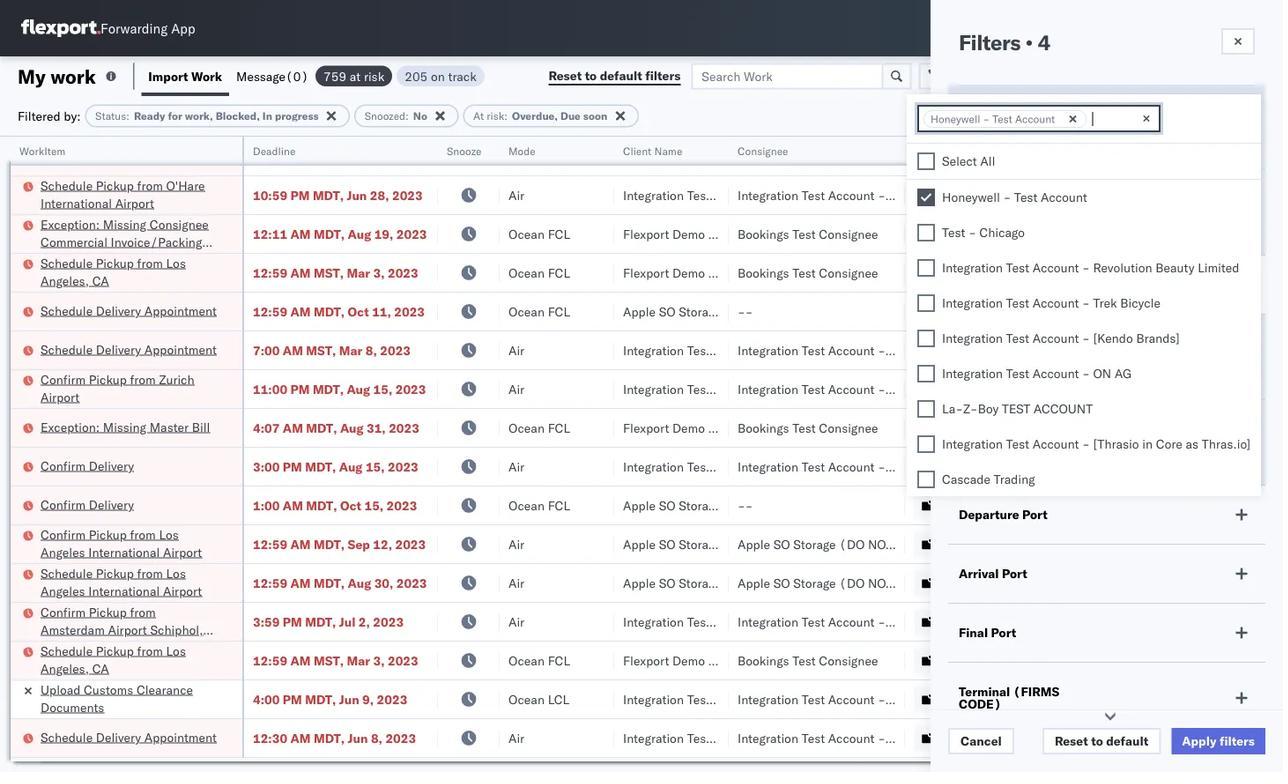 Task type: vqa. For each thing, say whether or not it's contained in the screenshot.
the Schedule Pickup from O'Hare International Airport Button
yes



Task type: describe. For each thing, give the bounding box(es) containing it.
air for 7:00 am mst, mar 8, 2023
[[509, 343, 525, 358]]

0 horizontal spatial cascade
[[623, 149, 672, 164]]

2 vertical spatial mar
[[347, 653, 370, 668]]

upload for upload customs clearance documents
[[41, 682, 81, 697]]

3, for upload proof of delivery link
[[365, 149, 376, 164]]

12:11
[[253, 226, 288, 242]]

flexport. image
[[21, 19, 101, 37]]

trek
[[1094, 295, 1118, 311]]

4 ocean fcl from the top
[[509, 420, 571, 436]]

schedule delivery appointment for 7:00 am mst, mar 8, 2023
[[41, 342, 217, 357]]

1 ocean from the top
[[509, 149, 545, 164]]

0 vertical spatial mar
[[347, 265, 370, 280]]

9 resize handle column header from the left
[[1252, 137, 1273, 772]]

759 at risk
[[324, 68, 385, 84]]

delivery for 12:30 am mdt, jun 8, 2023
[[96, 730, 141, 745]]

7:00 am mst, mar 8, 2023
[[253, 343, 411, 358]]

schedule for 7:00 am mst, mar 8, 2023's schedule delivery appointment button
[[41, 342, 93, 357]]

2132767
[[981, 614, 1034, 630]]

ocean fcl for first schedule pickup from los angeles, ca button from the top of the page
[[509, 265, 571, 280]]

shanghai, china for flex-2132512
[[1055, 692, 1148, 707]]

zurich
[[159, 372, 195, 387]]

3 bookings test consignee from the top
[[738, 420, 879, 436]]

from for schedule pickup from los angeles international airport link
[[137, 566, 163, 581]]

ready
[[134, 109, 165, 123]]

yantian
[[1055, 149, 1097, 164]]

storage for 12:59 am mdt, sep 12, 2023
[[679, 537, 722, 552]]

of
[[117, 148, 128, 163]]

flex-2345290
[[943, 575, 1034, 591]]

flex-2177389 for 1:00 am mdt, oct 15, 2023
[[943, 498, 1034, 513]]

am down 3:59 pm mdt, jul 2, 2023
[[291, 653, 311, 668]]

0 vertical spatial 4
[[1038, 29, 1051, 56]]

from down invoice/packing
[[137, 255, 163, 271]]

lagerfeld for flex-2171354
[[915, 731, 968, 746]]

2 confirm delivery link from the top
[[41, 496, 134, 514]]

•
[[1026, 29, 1033, 56]]

deadline button
[[244, 140, 421, 158]]

confirm pickup from zurich airport link
[[41, 371, 220, 406]]

port down 2342347
[[1003, 566, 1028, 582]]

12 flex- from the top
[[943, 575, 981, 591]]

2023 right 31,
[[389, 420, 420, 436]]

3 flexport demo consignee from the top
[[623, 420, 768, 436]]

departure port inside button
[[1055, 144, 1127, 157]]

13 flex- from the top
[[943, 614, 981, 630]]

integration test account - on ag inside list box
[[943, 366, 1132, 381]]

am down 1:00 am mdt, oct 15, 2023 on the left bottom of the page
[[291, 537, 311, 552]]

consignee button
[[729, 140, 888, 158]]

1 1911466 from the top
[[981, 226, 1034, 242]]

0 horizontal spatial cascade trading
[[623, 149, 717, 164]]

2177389 for 1:00 am mdt, oct 15, 2023
[[981, 498, 1034, 513]]

shanghai, for flex-2132512
[[1055, 692, 1112, 707]]

4:07 am mdt, aug 31, 2023
[[253, 420, 420, 436]]

id
[[937, 144, 948, 157]]

resize handle column header for mode
[[593, 137, 615, 772]]

3 : from the left
[[505, 109, 508, 123]]

-- for 12:59 am mdt, oct 11, 2023
[[738, 304, 753, 319]]

la-z-boy test account
[[943, 401, 1093, 417]]

pickup for the schedule pickup from o'hare international airport button
[[96, 178, 134, 193]]

bookings for schedule pickup from los angeles, ca "link" related to first schedule pickup from los angeles, ca button from the top of the page
[[738, 265, 790, 280]]

client name button
[[615, 140, 712, 158]]

2023 for 7:00 am mst, mar 8, 2023's schedule delivery appointment button
[[380, 343, 411, 358]]

1 horizontal spatial mode
[[959, 336, 992, 351]]

hong kong for 1:00 am mdt, oct 15, 2023
[[1055, 498, 1117, 513]]

thras.io]
[[1202, 436, 1251, 452]]

schedule delivery appointment for 12:30 am mdt, jun 8, 2023
[[41, 730, 217, 745]]

1 bookings test consignee from the top
[[738, 226, 879, 242]]

not for 1:00 am mdt, oct 15, 2023
[[754, 498, 778, 513]]

1 confirm delivery button from the top
[[41, 457, 134, 477]]

12:59 for schedule pickup from los angeles international airport button
[[253, 575, 288, 591]]

at risk
[[959, 191, 998, 207]]

import work
[[148, 68, 222, 84]]

pickup for first schedule pickup from los angeles, ca button from the top of the page
[[96, 255, 134, 271]]

2023 for upload proof of delivery button at the top left of the page
[[379, 149, 410, 164]]

2 bookings test consignee from the top
[[738, 265, 879, 280]]

pudong for flex-2166988
[[1111, 343, 1153, 358]]

los for schedule pickup from los angeles international airport button
[[166, 566, 186, 581]]

ocean lcl for 4:00 pm mdt, jun 9, 2023
[[509, 692, 570, 707]]

2 ocean from the top
[[509, 226, 545, 242]]

blocked,
[[216, 109, 260, 123]]

2023 right 9,
[[377, 692, 408, 707]]

aug for 4:07 am mdt, aug 31, 2023
[[340, 420, 364, 436]]

shanghai pudong international airport for flex-2166988
[[1055, 343, 1270, 358]]

schedule delivery appointment button for 7:00 am mst, mar 8, 2023
[[41, 341, 217, 360]]

cascade inside list box
[[943, 472, 991, 487]]

(firms
[[1014, 684, 1060, 700]]

port up 2342347
[[1023, 507, 1048, 522]]

2 schedule pickup from los angeles, ca button from the top
[[41, 642, 220, 679]]

2023 for confirm pickup from los angeles international airport button
[[395, 537, 426, 552]]

8, for mar
[[366, 343, 377, 358]]

8, for jun
[[371, 731, 383, 746]]

select
[[943, 153, 978, 169]]

1 ca from the top
[[92, 273, 109, 288]]

documents
[[41, 700, 104, 715]]

2 flex- from the top
[[943, 187, 981, 203]]

apple for 1:00 am mdt, oct 15, 2023
[[623, 498, 656, 513]]

4 fcl from the top
[[548, 420, 571, 436]]

progress
[[275, 109, 319, 123]]

bill
[[192, 419, 210, 435]]

departure inside button
[[1055, 144, 1104, 157]]

1:00
[[253, 498, 280, 513]]

by:
[[64, 108, 81, 123]]

message (0)
[[236, 68, 309, 84]]

6 fcl from the top
[[548, 653, 571, 668]]

bicu123 for the exception: missing consignee commercial invoice/packing list link
[[1232, 226, 1284, 241]]

import work button
[[141, 56, 229, 96]]

integration test account - [thrasio in core as thras.io]
[[943, 436, 1251, 452]]

12:59 am mdt, sep 12, 2023
[[253, 537, 426, 552]]

aug for 12:59 am mdt, aug 30, 2023
[[348, 575, 371, 591]]

3 1911466 from the top
[[981, 653, 1034, 668]]

consignee inside exception: missing consignee commercial invoice/packing list
[[150, 216, 209, 232]]

exception: missing consignee commercial invoice/packing list
[[41, 216, 209, 267]]

4:00
[[253, 692, 280, 707]]

kong for 1:00 am mdt, oct 15, 2023
[[1089, 498, 1117, 513]]

am right 12:30
[[291, 731, 311, 746]]

pickup for 'confirm pickup from zurich airport' "button"
[[89, 372, 127, 387]]

ag inside list box
[[1115, 366, 1132, 381]]

angeles for confirm pickup from los angeles international airport
[[41, 544, 85, 560]]

8 ocean from the top
[[509, 692, 545, 707]]

0 horizontal spatial trading
[[675, 149, 717, 164]]

sep for 12,
[[348, 537, 370, 552]]

0 horizontal spatial departure
[[959, 507, 1020, 522]]

mdt, for 12:11 am mdt, aug 19, 2023
[[314, 226, 345, 242]]

ningbo for first schedule pickup from los angeles, ca button from the top of the page
[[1055, 265, 1096, 280]]

3 bookings from the top
[[738, 420, 790, 436]]

from for confirm pickup from los angeles international airport link
[[130, 527, 156, 542]]

10:59 pm mdt, jun 28, 2023
[[253, 187, 423, 203]]

honeywell inside honeywell - test account button
[[979, 453, 1040, 469]]

exception: missing master bill button
[[41, 418, 210, 438]]

international inside schedule pickup from o'hare international airport
[[41, 195, 112, 211]]

from down schiphol,
[[137, 643, 163, 659]]

for
[[168, 109, 182, 123]]

account inside button
[[1082, 453, 1131, 469]]

storage for 12:59 am mdt, oct 11, 2023
[[679, 304, 722, 319]]

list
[[41, 252, 61, 267]]

flex-2377570
[[943, 459, 1034, 474]]

oct for 11,
[[348, 304, 369, 319]]

on
[[431, 68, 445, 84]]

invoice/packing
[[111, 234, 202, 250]]

1:00 am mdt, oct 15, 2023
[[253, 498, 417, 513]]

4 flex- from the top
[[943, 265, 981, 280]]

hong for 1:00 am mdt, oct 15, 2023
[[1055, 498, 1085, 513]]

exception: missing master bill link
[[41, 418, 210, 436]]

mdt, for 3:00 pm mdt, aug 15, 2023
[[305, 459, 336, 474]]

Search Work text field
[[692, 63, 884, 89]]

mdt, for 12:59 am mdt, aug 30, 2023
[[314, 575, 345, 591]]

delivery inside upload proof of delivery link
[[131, 148, 177, 163]]

karl for flex-2166988
[[889, 343, 912, 358]]

2 confirm delivery from the top
[[41, 497, 134, 512]]

shanghai for flex-2166988
[[1055, 343, 1108, 358]]

so for 12:59 am mdt, sep 12, 2023
[[659, 537, 676, 552]]

am right 7:00
[[283, 343, 303, 358]]

delivery up the confirm pickup from los angeles international airport
[[89, 497, 134, 512]]

pickup for 1st schedule pickup from los angeles, ca button from the bottom
[[96, 643, 134, 659]]

schiphol,
[[150, 622, 203, 638]]

amsterdam
[[41, 622, 105, 638]]

3 confirm from the top
[[41, 497, 86, 512]]

name inside button
[[655, 144, 683, 157]]

flex id
[[914, 144, 948, 157]]

use) for 1:00 am mdt, oct 15, 2023
[[782, 498, 813, 513]]

1 horizontal spatial client
[[959, 421, 995, 437]]

4 ocean from the top
[[509, 304, 545, 319]]

master
[[150, 419, 189, 435]]

status for status
[[959, 106, 998, 121]]

cancel button
[[949, 728, 1015, 755]]

flex id button
[[906, 140, 1029, 158]]

2023 down the 4:07 am mdt, aug 31, 2023
[[388, 459, 419, 474]]

my work
[[18, 64, 96, 88]]

6 flex- from the top
[[943, 343, 981, 358]]

upload customs clearance documents
[[41, 682, 193, 715]]

mdt, for 12:59 am mdt, oct 11, 2023
[[314, 304, 345, 319]]

3 resize handle column header from the left
[[479, 137, 500, 772]]

list box containing select all
[[907, 144, 1262, 772]]

honeywell inside list box
[[943, 190, 1001, 205]]

cascade trading inside list box
[[943, 472, 1036, 487]]

bookings for 1st schedule pickup from los angeles, ca button from the bottom's schedule pickup from los angeles, ca "link"
[[738, 653, 790, 668]]

numbers
[[1232, 151, 1275, 164]]

schedule for 1st schedule pickup from los angeles, ca button from the bottom
[[41, 643, 93, 659]]

jun for 9,
[[339, 692, 359, 707]]

7:00
[[253, 343, 280, 358]]

schedule pickup from o'hare international airport button
[[41, 177, 220, 214]]

flex-1919146
[[943, 420, 1034, 436]]

7 flex- from the top
[[943, 381, 981, 397]]

- inside button
[[1043, 453, 1051, 469]]

1 confirm delivery from the top
[[41, 458, 134, 474]]

2389713
[[981, 381, 1034, 397]]

account
[[1034, 401, 1093, 417]]

1 flex- from the top
[[943, 149, 981, 164]]

16 flex- from the top
[[943, 731, 981, 746]]

hong for 12:59 am mdt, oct 11, 2023
[[1055, 304, 1085, 319]]

4:59 pm mdt, sep 3, 2023
[[253, 149, 410, 164]]

12:59 am mdt, aug 30, 2023
[[253, 575, 427, 591]]

am up 3:59 pm mdt, jul 2, 2023
[[291, 575, 311, 591]]

7 ocean from the top
[[509, 653, 545, 668]]

confirm pickup from los angeles international airport button
[[41, 526, 220, 563]]

cascade trading ltd.
[[738, 149, 856, 164]]

0 horizontal spatial departure port
[[959, 507, 1048, 522]]

3 ocean from the top
[[509, 265, 545, 280]]

2171354
[[981, 731, 1034, 746]]

filtered by:
[[18, 108, 81, 123]]

flex-2166988
[[943, 343, 1034, 358]]

air for 12:59 am mdt, aug 30, 2023
[[509, 575, 525, 591]]

3 fcl from the top
[[548, 304, 571, 319]]

flexport demo consignee for the exception: missing consignee commercial invoice/packing list button at left top
[[623, 226, 768, 242]]

schedule delivery appointment button for 12:59 am mdt, oct 11, 2023
[[41, 302, 217, 321]]

exception: for exception: missing master bill
[[41, 419, 100, 435]]

file exception
[[983, 68, 1066, 84]]

integration test account - karl lagerfeld for flex-2132512
[[738, 692, 968, 707]]

0 vertical spatial honeywell
[[931, 112, 981, 126]]

pm for 3:00
[[283, 459, 302, 474]]

appointment for 12:30 am mdt, jun 8, 2023
[[144, 730, 217, 745]]

delivery for 7:00 am mst, mar 8, 2023
[[96, 342, 141, 357]]

0 horizontal spatial risk
[[364, 68, 385, 84]]

1 horizontal spatial cascade
[[738, 149, 787, 164]]

confirm pickup from zurich airport button
[[41, 371, 220, 408]]

reset to default
[[1055, 734, 1149, 749]]

(0)
[[286, 68, 309, 84]]

delivery for 12:59 am mdt, oct 11, 2023
[[96, 303, 141, 318]]

honeywell - test account button
[[959, 448, 1256, 474]]

filters inside button
[[646, 68, 681, 83]]

commercial
[[41, 234, 108, 250]]

at for at risk : overdue, due soon
[[473, 109, 484, 123]]

risk for at risk
[[976, 191, 998, 207]]

flex-2389713
[[943, 381, 1034, 397]]

arrival
[[959, 566, 1000, 582]]

mst, for first schedule pickup from los angeles, ca button from the top of the page
[[314, 265, 344, 280]]

am right 12:11
[[291, 226, 311, 242]]

airport inside confirm pickup from amsterdam airport schiphol, haarlemmermeer, netherlands
[[108, 622, 147, 638]]

1 schedule pickup from los angeles, ca button from the top
[[41, 254, 220, 291]]

all
[[981, 153, 996, 169]]

overdue button
[[959, 218, 1256, 244]]

angeles for schedule pickup from los angeles international airport
[[41, 583, 85, 599]]

2 ca from the top
[[92, 661, 109, 676]]

no
[[413, 109, 428, 123]]

14 flex- from the top
[[943, 653, 981, 668]]

2 confirm from the top
[[41, 458, 86, 474]]

upload proof of delivery button
[[41, 147, 177, 166]]

integration test account - karl lagerfeld for flex-2171354
[[738, 731, 968, 746]]

test - chicago
[[943, 225, 1025, 240]]

gvcu526 for 1:00 am mdt, oct 15, 2023
[[1232, 497, 1284, 513]]

9,
[[363, 692, 374, 707]]

reset for reset to default
[[1055, 734, 1089, 749]]

integration test account - karl lagerfeld for flex-2166988
[[738, 343, 968, 358]]

15 flex- from the top
[[943, 692, 981, 707]]

karl for flex-2132767
[[889, 614, 912, 630]]

8 flex- from the top
[[943, 420, 981, 436]]

1 vertical spatial mar
[[339, 343, 363, 358]]

1 flexport from the top
[[623, 226, 670, 242]]

schedule delivery appointment button for 12:30 am mdt, jun 8, 2023
[[41, 729, 217, 748]]

shanghai for flex-2345290
[[1055, 575, 1108, 591]]

schedule pickup from los angeles international airport
[[41, 566, 202, 599]]

2 flexport from the top
[[623, 265, 670, 280]]

5 fcl from the top
[[548, 498, 571, 513]]

flex-2132767
[[943, 614, 1034, 630]]

os
[[1234, 22, 1251, 35]]

am up 7:00 am mst, mar 8, 2023 at the top left of the page
[[291, 304, 311, 319]]

12:59 am mdt, oct 11, 2023
[[253, 304, 425, 319]]

honeywell - test account inside list box
[[943, 190, 1088, 205]]

schedule pickup from los angeles international airport button
[[41, 565, 220, 602]]

exception: missing consignee commercial invoice/packing list link
[[41, 216, 220, 267]]

3:00
[[253, 459, 280, 474]]

2 1911466 from the top
[[981, 265, 1034, 280]]

integration test account - revolution beauty limited
[[943, 260, 1240, 276]]

not for 12:59 am mdt, aug 30, 2023
[[754, 575, 778, 591]]

ocean fcl for the exception: missing consignee commercial invoice/packing list button at left top
[[509, 226, 571, 242]]

9 flex- from the top
[[943, 459, 981, 474]]



Task type: locate. For each thing, give the bounding box(es) containing it.
angeles inside the confirm pickup from los angeles international airport
[[41, 544, 85, 560]]

0 vertical spatial honeywell - test account
[[931, 112, 1056, 126]]

ningbo up integration test account - trek bicycle
[[1055, 265, 1096, 280]]

3 karl from the top
[[889, 692, 912, 707]]

resize handle column header for flex id
[[1026, 137, 1047, 772]]

1 vertical spatial reset
[[1055, 734, 1089, 749]]

schedule
[[41, 178, 93, 193], [41, 255, 93, 271], [41, 303, 93, 318], [41, 342, 93, 357], [41, 566, 93, 581], [41, 643, 93, 659], [41, 730, 93, 745]]

3 schedule delivery appointment link from the top
[[41, 729, 217, 746]]

15,
[[373, 381, 393, 397], [366, 459, 385, 474], [365, 498, 384, 513]]

mdt, down 10:59 pm mdt, jun 28, 2023
[[314, 226, 345, 242]]

demo for 1st schedule pickup from los angeles, ca button from the bottom
[[673, 653, 705, 668]]

0 vertical spatial angeles,
[[41, 273, 89, 288]]

client name inside button
[[623, 144, 683, 157]]

mode down the overdue,
[[509, 144, 536, 157]]

8 air from the top
[[509, 731, 525, 746]]

cascade trading
[[623, 149, 717, 164], [943, 472, 1036, 487]]

mdt, down 1:00 am mdt, oct 15, 2023 on the left bottom of the page
[[314, 537, 345, 552]]

11:00
[[253, 381, 288, 397]]

1 vertical spatial mst,
[[306, 343, 336, 358]]

default for reset to default filters
[[600, 68, 643, 83]]

default up soon
[[600, 68, 643, 83]]

hong down honeywell - test account button
[[1055, 498, 1085, 513]]

11 flex- from the top
[[943, 537, 981, 552]]

upload up documents
[[41, 682, 81, 697]]

consignee
[[738, 144, 789, 157], [150, 216, 209, 232], [709, 226, 768, 242], [819, 226, 879, 242], [709, 265, 768, 280], [819, 265, 879, 280], [709, 420, 768, 436], [819, 420, 879, 436], [709, 653, 768, 668], [819, 653, 879, 668]]

1 vertical spatial pudong
[[1111, 537, 1153, 552]]

upload inside button
[[41, 148, 81, 163]]

from inside schedule pickup from o'hare international airport
[[137, 178, 163, 193]]

netherlands
[[144, 640, 213, 655]]

2 kong from the top
[[1089, 498, 1117, 513]]

3:59
[[253, 614, 280, 630]]

pickup inside schedule pickup from los angeles international airport
[[96, 566, 134, 581]]

flex-
[[943, 149, 981, 164], [943, 187, 981, 203], [943, 226, 981, 242], [943, 265, 981, 280], [943, 304, 981, 319], [943, 343, 981, 358], [943, 381, 981, 397], [943, 420, 981, 436], [943, 459, 981, 474], [943, 498, 981, 513], [943, 537, 981, 552], [943, 575, 981, 591], [943, 614, 981, 630], [943, 653, 981, 668], [943, 692, 981, 707], [943, 731, 981, 746]]

2 vertical spatial mst,
[[314, 653, 344, 668]]

so
[[659, 304, 676, 319], [659, 498, 676, 513], [659, 537, 676, 552], [774, 537, 791, 552], [659, 575, 676, 591], [774, 575, 791, 591]]

los for confirm pickup from los angeles international airport button
[[159, 527, 179, 542]]

3 shanghai from the top
[[1055, 575, 1108, 591]]

port right final
[[992, 625, 1017, 641]]

2023 up 12, at the bottom left
[[387, 498, 417, 513]]

1 schedule delivery appointment button from the top
[[41, 302, 217, 321]]

1 horizontal spatial trading
[[790, 149, 831, 164]]

12:59 up 4:00
[[253, 653, 288, 668]]

2 bicu123 from the top
[[1232, 265, 1284, 280]]

from inside confirm pickup from zurich airport
[[130, 372, 156, 387]]

1 vertical spatial cascade trading
[[943, 472, 1036, 487]]

0 vertical spatial flex-2177389
[[943, 304, 1034, 319]]

karl for flex-2132512
[[889, 692, 912, 707]]

honeywell - test account inside button
[[979, 453, 1131, 469]]

12:30
[[253, 731, 288, 746]]

1 horizontal spatial client name
[[959, 421, 1032, 437]]

mdt,
[[305, 149, 336, 164], [313, 187, 344, 203], [314, 226, 345, 242], [314, 304, 345, 319], [313, 381, 344, 397], [306, 420, 337, 436], [305, 459, 336, 474], [306, 498, 337, 513], [314, 537, 345, 552], [314, 575, 345, 591], [305, 614, 336, 630], [305, 692, 336, 707], [314, 731, 345, 746]]

6 ocean fcl from the top
[[509, 653, 571, 668]]

mdt, for 12:59 am mdt, sep 12, 2023
[[314, 537, 345, 552]]

5 flex- from the top
[[943, 304, 981, 319]]

lagerfeld for flex-2132512
[[915, 692, 968, 707]]

28,
[[370, 187, 389, 203]]

5 confirm from the top
[[41, 604, 86, 620]]

workitem
[[19, 144, 66, 157]]

0 vertical spatial client name
[[623, 144, 683, 157]]

shanghai, china for flex-1919146
[[1055, 420, 1148, 436]]

12:59 am mst, mar 3, 2023 for 1st schedule pickup from los angeles, ca button from the bottom
[[253, 653, 419, 668]]

confirm delivery button down exception: missing master bill button
[[41, 457, 134, 477]]

2023 right 19,
[[397, 226, 427, 242]]

schedule pickup from los angeles, ca
[[41, 255, 186, 288], [41, 643, 186, 676]]

0 vertical spatial shanghai pudong international airport
[[1055, 343, 1270, 358]]

flex-2177389 button
[[914, 299, 1038, 324], [914, 299, 1038, 324], [914, 493, 1038, 518], [914, 493, 1038, 518]]

pm right 4:59
[[283, 149, 302, 164]]

flex-1911466 for 1st schedule pickup from los angeles, ca button from the bottom's schedule pickup from los angeles, ca "link"
[[943, 653, 1034, 668]]

2 lagerfeld from the top
[[915, 614, 968, 630]]

mst, down 12:59 am mdt, oct 11, 2023
[[306, 343, 336, 358]]

1 schedule from the top
[[41, 178, 93, 193]]

2 vertical spatial schedule delivery appointment button
[[41, 729, 217, 748]]

exception:
[[41, 216, 100, 232], [41, 419, 100, 435]]

from inside schedule pickup from los angeles international airport
[[137, 566, 163, 581]]

honeywell down the 1919146
[[979, 453, 1040, 469]]

1 vertical spatial angeles
[[41, 583, 85, 599]]

status for status : ready for work, blocked, in progress
[[95, 109, 126, 123]]

port inside button
[[1107, 144, 1127, 157]]

1 lagerfeld from the top
[[915, 343, 968, 358]]

lagerfeld down code)
[[915, 731, 968, 746]]

confirm inside confirm pickup from amsterdam airport schiphol, haarlemmermeer, netherlands
[[41, 604, 86, 620]]

am right 4:07
[[283, 420, 303, 436]]

batch action
[[1186, 68, 1262, 84]]

resize handle column header
[[221, 137, 242, 772], [417, 137, 438, 772], [479, 137, 500, 772], [593, 137, 615, 772], [708, 137, 729, 772], [884, 137, 906, 772], [1026, 137, 1047, 772], [1202, 137, 1223, 772], [1252, 137, 1273, 772]]

flex-2177389 up the "flex-2166988"
[[943, 304, 1034, 319]]

1 vertical spatial risk
[[487, 109, 505, 123]]

2023
[[379, 149, 410, 164], [392, 187, 423, 203], [397, 226, 427, 242], [388, 265, 419, 280], [394, 304, 425, 319], [380, 343, 411, 358], [396, 381, 426, 397], [389, 420, 420, 436], [388, 459, 419, 474], [387, 498, 417, 513], [395, 537, 426, 552], [397, 575, 427, 591], [373, 614, 404, 630], [388, 653, 419, 668], [377, 692, 408, 707], [386, 731, 416, 746]]

5 ocean fcl from the top
[[509, 498, 571, 513]]

759
[[324, 68, 347, 84]]

schedule pickup from los angeles, ca up customs
[[41, 643, 186, 676]]

1 horizontal spatial cascade trading
[[943, 472, 1036, 487]]

1 flex-2177389 from the top
[[943, 304, 1034, 319]]

1 lcl from the top
[[548, 149, 570, 164]]

0 vertical spatial hong
[[1055, 304, 1085, 319]]

flex-2377570 button
[[914, 455, 1038, 479], [914, 455, 1038, 479]]

4 air from the top
[[509, 459, 525, 474]]

schedule delivery appointment link for 12:30
[[41, 729, 217, 746]]

filters inside "button"
[[1220, 734, 1256, 749]]

1 -- from the top
[[738, 304, 753, 319]]

0 vertical spatial departure port
[[1055, 144, 1127, 157]]

1 2177389 from the top
[[981, 304, 1034, 319]]

1 air from the top
[[509, 187, 525, 203]]

1 vertical spatial hong kong
[[1055, 498, 1117, 513]]

apple for 12:59 am mdt, sep 12, 2023
[[623, 537, 656, 552]]

to for reset to default
[[1092, 734, 1104, 749]]

integration test account - karl lagerfeld for flex-2132767
[[738, 614, 968, 630]]

missing
[[103, 216, 146, 232], [103, 419, 146, 435]]

airport inside the confirm pickup from los angeles international airport
[[163, 544, 202, 560]]

schedule pickup from los angeles, ca link
[[41, 254, 220, 290], [41, 642, 220, 678]]

2 schedule delivery appointment from the top
[[41, 342, 217, 357]]

4 integration test account - karl lagerfeld from the top
[[738, 731, 968, 746]]

0 vertical spatial snoozed
[[365, 109, 406, 123]]

2132512
[[981, 692, 1034, 707]]

0 horizontal spatial default
[[600, 68, 643, 83]]

shanghai pudong international airport
[[1055, 343, 1270, 358], [1055, 537, 1270, 552], [1055, 575, 1270, 591]]

default for reset to default
[[1107, 734, 1149, 749]]

ca
[[92, 273, 109, 288], [92, 661, 109, 676]]

from down confirm pickup from los angeles international airport button
[[137, 566, 163, 581]]

delivery right of
[[131, 148, 177, 163]]

pm
[[283, 149, 302, 164], [291, 187, 310, 203], [291, 381, 310, 397], [283, 459, 302, 474], [283, 614, 302, 630], [283, 692, 302, 707]]

bicu123 up tclu642
[[1232, 653, 1284, 668]]

1 vertical spatial jun
[[339, 692, 359, 707]]

3 flex- from the top
[[943, 226, 981, 242]]

2 vertical spatial 15,
[[365, 498, 384, 513]]

4 karl from the top
[[889, 731, 912, 746]]

2 resize handle column header from the left
[[417, 137, 438, 772]]

departure port up 2342347
[[959, 507, 1048, 522]]

missing for master
[[103, 419, 146, 435]]

risk up test - chicago
[[976, 191, 998, 207]]

1 exception: from the top
[[41, 216, 100, 232]]

flexport demo consignee
[[623, 226, 768, 242], [623, 265, 768, 280], [623, 420, 768, 436], [623, 653, 768, 668]]

schedule pickup from los angeles, ca button down invoice/packing
[[41, 254, 220, 291]]

mdt, up 12:30 am mdt, jun 8, 2023
[[305, 692, 336, 707]]

2 12:59 am mst, mar 3, 2023 from the top
[[253, 653, 419, 668]]

0 horizontal spatial to
[[585, 68, 597, 83]]

3 pudong from the top
[[1111, 575, 1153, 591]]

0 horizontal spatial at
[[473, 109, 484, 123]]

1 vertical spatial bicu123
[[1232, 265, 1284, 280]]

0 vertical spatial upload
[[41, 148, 81, 163]]

pm for 10:59
[[291, 187, 310, 203]]

0 vertical spatial appointment
[[144, 303, 217, 318]]

app
[[171, 20, 195, 37]]

4 lagerfeld from the top
[[915, 731, 968, 746]]

pudong for flex-2345290
[[1111, 575, 1153, 591]]

2177389 up 2342347
[[981, 498, 1034, 513]]

mdt, for 12:30 am mdt, jun 8, 2023
[[314, 731, 345, 746]]

flex-1911466 down at risk
[[943, 226, 1034, 242]]

2 vertical spatial shanghai
[[1055, 575, 1108, 591]]

: left the overdue,
[[505, 109, 508, 123]]

mdt, for 10:59 pm mdt, jun 28, 2023
[[313, 187, 344, 203]]

1 vertical spatial shanghai,
[[1055, 692, 1112, 707]]

1 horizontal spatial at
[[959, 191, 973, 207]]

2 hong kong from the top
[[1055, 498, 1117, 513]]

12:59
[[253, 265, 288, 280], [253, 304, 288, 319], [253, 537, 288, 552], [253, 575, 288, 591], [253, 653, 288, 668]]

batch
[[1186, 68, 1220, 84]]

aug for 11:00 pm mdt, aug 15, 2023
[[347, 381, 370, 397]]

pm for 4:00
[[283, 692, 302, 707]]

1 vertical spatial default
[[1107, 734, 1149, 749]]

2342347
[[981, 537, 1034, 552]]

schedule delivery appointment link for 12:59
[[41, 302, 217, 320]]

missing down the schedule pickup from o'hare international airport button
[[103, 216, 146, 232]]

message
[[236, 68, 286, 84]]

3 flexport from the top
[[623, 420, 670, 436]]

trading
[[675, 149, 717, 164], [790, 149, 831, 164], [994, 472, 1036, 487]]

schedule down documents
[[41, 730, 93, 745]]

confirm inside the confirm pickup from los angeles international airport
[[41, 527, 86, 542]]

appointment for 7:00 am mst, mar 8, 2023
[[144, 342, 217, 357]]

3 integration test account - karl lagerfeld from the top
[[738, 692, 968, 707]]

container numbers button
[[1223, 133, 1284, 165]]

angeles, for 1st schedule pickup from los angeles, ca button from the bottom's schedule pickup from los angeles, ca "link"
[[41, 661, 89, 676]]

flex-1911466
[[943, 226, 1034, 242], [943, 265, 1034, 280], [943, 653, 1034, 668]]

: left the no
[[406, 109, 409, 123]]

apply filters
[[1183, 734, 1256, 749]]

gvcu526 for 12:59 am mdt, oct 11, 2023
[[1232, 303, 1284, 319]]

15, up 31,
[[373, 381, 393, 397]]

mdt, down 7:00 am mst, mar 8, 2023 at the top left of the page
[[313, 381, 344, 397]]

1 12:59 am mst, mar 3, 2023 from the top
[[253, 265, 419, 280]]

2
[[979, 368, 986, 383]]

None checkbox
[[918, 153, 936, 170], [918, 189, 936, 206], [918, 224, 936, 242], [918, 259, 936, 277], [918, 295, 936, 312], [918, 436, 936, 453], [918, 153, 936, 170], [918, 189, 936, 206], [918, 224, 936, 242], [918, 259, 936, 277], [918, 295, 936, 312], [918, 436, 936, 453]]

los down invoice/packing
[[166, 255, 186, 271]]

15, for 1:00 am mdt, oct 15, 2023
[[365, 498, 384, 513]]

demo
[[673, 226, 705, 242], [673, 265, 705, 280], [673, 420, 705, 436], [673, 653, 705, 668]]

1 bookings from the top
[[738, 226, 790, 242]]

0 vertical spatial at
[[473, 109, 484, 123]]

departure right 2124373 at right top
[[1055, 144, 1104, 157]]

-- for 1:00 am mdt, oct 15, 2023
[[738, 498, 753, 513]]

from inside the confirm pickup from los angeles international airport
[[130, 527, 156, 542]]

10 flex- from the top
[[943, 498, 981, 513]]

overdue
[[979, 223, 1029, 239]]

fcl
[[548, 226, 571, 242], [548, 265, 571, 280], [548, 304, 571, 319], [548, 420, 571, 436], [548, 498, 571, 513], [548, 653, 571, 668]]

7 schedule from the top
[[41, 730, 93, 745]]

5 ocean from the top
[[509, 420, 545, 436]]

0 vertical spatial schedule delivery appointment
[[41, 303, 217, 318]]

12,
[[373, 537, 392, 552]]

pickup up customs
[[96, 643, 134, 659]]

batch action button
[[1158, 63, 1274, 89]]

3 schedule from the top
[[41, 303, 93, 318]]

1 schedule pickup from los angeles, ca from the top
[[41, 255, 186, 288]]

1 vertical spatial schedule pickup from los angeles, ca link
[[41, 642, 220, 678]]

honeywell - test account up flex-2124373
[[931, 112, 1056, 126]]

airport inside schedule pickup from los angeles international airport
[[163, 583, 202, 599]]

12:59 for confirm pickup from los angeles international airport button
[[253, 537, 288, 552]]

air for 12:30 am mdt, jun 8, 2023
[[509, 731, 525, 746]]

apple so storage (do not use) for 1:00 am mdt, oct 15, 2023
[[623, 498, 813, 513]]

schedule delivery appointment link down exception: missing consignee commercial invoice/packing list on the top left of page
[[41, 302, 217, 320]]

1 vertical spatial upload
[[41, 682, 81, 697]]

2 fcl from the top
[[548, 265, 571, 280]]

2 horizontal spatial cascade
[[943, 472, 991, 487]]

confirm delivery link down exception: missing master bill button
[[41, 457, 134, 475]]

confirm up schedule pickup from los angeles international airport
[[41, 527, 86, 542]]

apply filters button
[[1172, 728, 1266, 755]]

1 vertical spatial confirm delivery button
[[41, 496, 134, 515]]

mst,
[[314, 265, 344, 280], [306, 343, 336, 358], [314, 653, 344, 668]]

2 ocean lcl from the top
[[509, 692, 570, 707]]

pickup inside confirm pickup from zurich airport
[[89, 372, 127, 387]]

resize handle column header for consignee
[[884, 137, 906, 772]]

list box
[[907, 144, 1262, 772]]

international inside schedule pickup from los angeles international airport
[[88, 583, 160, 599]]

1 vertical spatial snoozed
[[959, 277, 1009, 292]]

bicu123 for 1st schedule pickup from los angeles, ca button from the bottom's schedule pickup from los angeles, ca "link"
[[1232, 653, 1284, 668]]

departure up flex-2342347
[[959, 507, 1020, 522]]

reset to default filters
[[549, 68, 681, 83]]

0 vertical spatial 8,
[[366, 343, 377, 358]]

ningbo up (firms
[[1055, 653, 1096, 668]]

1 vertical spatial 1911466
[[981, 265, 1034, 280]]

storage for 1:00 am mdt, oct 15, 2023
[[679, 498, 722, 513]]

2 lcl from the top
[[548, 692, 570, 707]]

status up flex id button at right top
[[959, 106, 998, 121]]

0 vertical spatial bicu123
[[1232, 226, 1284, 241]]

shanghai
[[1055, 343, 1108, 358], [1055, 537, 1108, 552], [1055, 575, 1108, 591]]

risk left the overdue,
[[487, 109, 505, 123]]

use) for 12:59 am mdt, aug 30, 2023
[[782, 575, 813, 591]]

2 china from the top
[[1115, 692, 1148, 707]]

at for at risk
[[959, 191, 973, 207]]

hong kong up the integration test account - [kendo brands]
[[1055, 304, 1117, 319]]

apple so storage (do not use) for 12:59 am mdt, oct 11, 2023
[[623, 304, 813, 319]]

hong
[[1055, 304, 1085, 319], [1055, 498, 1085, 513]]

from inside confirm pickup from amsterdam airport schiphol, haarlemmermeer, netherlands
[[130, 604, 156, 620]]

0 vertical spatial schedule delivery appointment link
[[41, 302, 217, 320]]

flex-2171354
[[943, 731, 1034, 746]]

1 confirm from the top
[[41, 372, 86, 387]]

confirm up amsterdam
[[41, 604, 86, 620]]

3 flex-1911466 from the top
[[943, 653, 1034, 668]]

flex-2221222 button
[[914, 183, 1038, 208], [914, 183, 1038, 208]]

2 schedule pickup from los angeles, ca link from the top
[[41, 642, 220, 678]]

1 kong from the top
[[1089, 304, 1117, 319]]

1 : from the left
[[126, 109, 130, 123]]

None text field
[[1091, 111, 1109, 127]]

kong for 12:59 am mdt, oct 11, 2023
[[1089, 304, 1117, 319]]

delivery for 3:00 pm mdt, aug 15, 2023
[[89, 458, 134, 474]]

mdt, up 1:00 am mdt, oct 15, 2023 on the left bottom of the page
[[305, 459, 336, 474]]

chicago
[[980, 225, 1025, 240]]

1 vertical spatial honeywell - test account
[[943, 190, 1088, 205]]

schedule delivery appointment link for 7:00
[[41, 341, 217, 358]]

china up reset to default
[[1115, 692, 1148, 707]]

1 vertical spatial oct
[[340, 498, 362, 513]]

1 vertical spatial confirm delivery link
[[41, 496, 134, 514]]

2 hong from the top
[[1055, 498, 1085, 513]]

ocean lcl for 4:59 pm mdt, sep 3, 2023
[[509, 149, 570, 164]]

shanghai,
[[1055, 420, 1112, 436], [1055, 692, 1112, 707]]

pudong for flex-2342347
[[1111, 537, 1153, 552]]

1 vertical spatial china
[[1115, 692, 1148, 707]]

apple so storage (do not use) for 12:59 am mdt, aug 30, 2023
[[623, 575, 813, 591]]

1 vertical spatial honeywell
[[943, 190, 1001, 205]]

so for 12:59 am mdt, aug 30, 2023
[[659, 575, 676, 591]]

jun for 28,
[[347, 187, 367, 203]]

overdue,
[[512, 109, 558, 123]]

0 vertical spatial 2177389
[[981, 304, 1034, 319]]

import
[[148, 68, 188, 84]]

mode inside button
[[509, 144, 536, 157]]

airport inside confirm pickup from zurich airport
[[41, 389, 80, 405]]

2023 down 11,
[[380, 343, 411, 358]]

pickup for schedule pickup from los angeles international airport button
[[96, 566, 134, 581]]

pm right 3:59
[[283, 614, 302, 630]]

1 horizontal spatial reset
[[1055, 734, 1089, 749]]

3 lagerfeld from the top
[[915, 692, 968, 707]]

pickup inside schedule pickup from o'hare international airport
[[96, 178, 134, 193]]

4 inside button
[[979, 138, 986, 153]]

pm for 4:59
[[283, 149, 302, 164]]

1 horizontal spatial departure
[[1055, 144, 1104, 157]]

2023 for confirm pickup from amsterdam airport schiphol, haarlemmermeer, netherlands button at bottom
[[373, 614, 404, 630]]

mst, up 12:59 am mdt, oct 11, 2023
[[314, 265, 344, 280]]

2 demo from the top
[[673, 265, 705, 280]]

snoozed down test - chicago
[[959, 277, 1009, 292]]

6 ocean from the top
[[509, 498, 545, 513]]

1 confirm delivery link from the top
[[41, 457, 134, 475]]

2 -- from the top
[[738, 498, 753, 513]]

12:59 am mst, mar 3, 2023 up 4:00 pm mdt, jun 9, 2023
[[253, 653, 419, 668]]

shanghai, china up integration test account - [thrasio in core as thras.io]
[[1055, 420, 1148, 436]]

flexport
[[623, 226, 670, 242], [623, 265, 670, 280], [623, 420, 670, 436], [623, 653, 670, 668]]

1 horizontal spatial default
[[1107, 734, 1149, 749]]

3 shanghai pudong international airport from the top
[[1055, 575, 1270, 591]]

integration test account - karl lagerfeld
[[738, 343, 968, 358], [738, 614, 968, 630], [738, 692, 968, 707], [738, 731, 968, 746]]

3 appointment from the top
[[144, 730, 217, 745]]

missing inside exception: missing consignee commercial invoice/packing list
[[103, 216, 146, 232]]

1 horizontal spatial filters
[[1220, 734, 1256, 749]]

2 vertical spatial pudong
[[1111, 575, 1153, 591]]

0 horizontal spatial 4
[[979, 138, 986, 153]]

exception: inside exception: missing master bill link
[[41, 419, 100, 435]]

2 shanghai, china from the top
[[1055, 692, 1148, 707]]

swarovski
[[889, 187, 945, 203]]

schedule delivery appointment up confirm pickup from zurich airport link
[[41, 342, 217, 357]]

2 vertical spatial honeywell - test account
[[979, 453, 1131, 469]]

cascade down flex-1919146
[[943, 472, 991, 487]]

reset for reset to default filters
[[549, 68, 582, 83]]

schedule delivery appointment button down upload customs clearance documents link
[[41, 729, 217, 748]]

honeywell - test account
[[931, 112, 1056, 126], [943, 190, 1088, 205], [979, 453, 1131, 469]]

schedule inside schedule pickup from los angeles international airport
[[41, 566, 93, 581]]

pickup for confirm pickup from los angeles international airport button
[[89, 527, 127, 542]]

confirm for los
[[41, 527, 86, 542]]

angeles, for schedule pickup from los angeles, ca "link" related to first schedule pickup from los angeles, ca button from the top of the page
[[41, 273, 89, 288]]

1 vertical spatial at
[[959, 191, 973, 207]]

1 upload from the top
[[41, 148, 81, 163]]

0 vertical spatial name
[[655, 144, 683, 157]]

to
[[585, 68, 597, 83], [1092, 734, 1104, 749]]

3 schedule delivery appointment from the top
[[41, 730, 217, 745]]

2 schedule pickup from los angeles, ca from the top
[[41, 643, 186, 676]]

1 shanghai from the top
[[1055, 343, 1108, 358]]

0 vertical spatial client
[[623, 144, 652, 157]]

pickup inside confirm pickup from amsterdam airport schiphol, haarlemmermeer, netherlands
[[89, 604, 127, 620]]

in
[[1143, 436, 1153, 452]]

international inside the confirm pickup from los angeles international airport
[[88, 544, 160, 560]]

3, up 9,
[[373, 653, 385, 668]]

hong up the integration test account - [kendo brands]
[[1055, 304, 1085, 319]]

los inside schedule pickup from los angeles international airport
[[166, 566, 186, 581]]

demo for the exception: missing consignee commercial invoice/packing list button at left top
[[673, 226, 705, 242]]

1 horizontal spatial departure port
[[1055, 144, 1127, 157]]

4 up all
[[979, 138, 986, 153]]

2 air from the top
[[509, 343, 525, 358]]

work,
[[185, 109, 213, 123]]

1 vertical spatial client
[[959, 421, 995, 437]]

am up 12:59 am mdt, oct 11, 2023
[[291, 265, 311, 280]]

1 vertical spatial 15,
[[366, 459, 385, 474]]

2 vertical spatial 3,
[[373, 653, 385, 668]]

pm right 3:00
[[283, 459, 302, 474]]

upload inside upload customs clearance documents
[[41, 682, 81, 697]]

pickup down upload proof of delivery button at the top left of the page
[[96, 178, 134, 193]]

gvcu526 down thras.io]
[[1232, 497, 1284, 513]]

soon
[[584, 109, 608, 123]]

3 schedule delivery appointment button from the top
[[41, 729, 217, 748]]

flex-1919146 button
[[914, 416, 1038, 440], [914, 416, 1038, 440]]

core
[[1157, 436, 1183, 452]]

2 vertical spatial appointment
[[144, 730, 217, 745]]

schedule pickup from los angeles, ca button up customs
[[41, 642, 220, 679]]

4 bookings test consignee from the top
[[738, 653, 879, 668]]

test inside button
[[1054, 453, 1078, 469]]

ocean fcl for 1st schedule pickup from los angeles, ca button from the bottom
[[509, 653, 571, 668]]

None checkbox
[[918, 330, 936, 347], [918, 365, 936, 383], [918, 400, 936, 418], [918, 471, 936, 489], [918, 330, 936, 347], [918, 365, 936, 383], [918, 400, 936, 418], [918, 471, 936, 489]]

2 schedule from the top
[[41, 255, 93, 271]]

1 angeles, from the top
[[41, 273, 89, 288]]

mdt, up 3:00 pm mdt, aug 15, 2023
[[306, 420, 337, 436]]

0 vertical spatial 3,
[[365, 149, 376, 164]]

2 schedule delivery appointment link from the top
[[41, 341, 217, 358]]

0 vertical spatial filters
[[646, 68, 681, 83]]

3 demo from the top
[[673, 420, 705, 436]]

tghu668
[[1232, 420, 1284, 435]]

0 vertical spatial mst,
[[314, 265, 344, 280]]

air for 3:00 pm mdt, aug 15, 2023
[[509, 459, 525, 474]]

exception: inside exception: missing consignee commercial invoice/packing list
[[41, 216, 100, 232]]

clearance
[[137, 682, 193, 697]]

1 fcl from the top
[[548, 226, 571, 242]]

12:59 up 7:00
[[253, 304, 288, 319]]

snooze
[[447, 144, 482, 157]]

mdt, for 4:07 am mdt, aug 31, 2023
[[306, 420, 337, 436]]

0 vertical spatial to
[[585, 68, 597, 83]]

19,
[[374, 226, 394, 242]]

my
[[18, 64, 46, 88]]

lcl for 4:00 pm mdt, jun 9, 2023
[[548, 692, 570, 707]]

airport
[[115, 195, 154, 211], [1231, 343, 1270, 358], [41, 389, 80, 405], [1231, 537, 1270, 552], [163, 544, 202, 560], [1231, 575, 1270, 591], [163, 583, 202, 599], [108, 622, 147, 638]]

confirm delivery link
[[41, 457, 134, 475], [41, 496, 134, 514]]

file
[[983, 68, 1005, 84]]

confirm down exception: missing master bill button
[[41, 458, 86, 474]]

airport inside schedule pickup from o'hare international airport
[[115, 195, 154, 211]]

1 appointment from the top
[[144, 303, 217, 318]]

appointment for 12:59 am mdt, oct 11, 2023
[[144, 303, 217, 318]]

pickup inside the confirm pickup from los angeles international airport
[[89, 527, 127, 542]]

missing inside button
[[103, 419, 146, 435]]

gvcu526 down limited
[[1232, 303, 1284, 319]]

0 vertical spatial lcl
[[548, 149, 570, 164]]

client inside button
[[623, 144, 652, 157]]

from left zurich
[[130, 372, 156, 387]]

los up schedule pickup from los angeles international airport link
[[159, 527, 179, 542]]

0 vertical spatial schedule pickup from los angeles, ca link
[[41, 254, 220, 290]]

2 button
[[959, 362, 1256, 389]]

shanghai for flex-2342347
[[1055, 537, 1108, 552]]

missing for consignee
[[103, 216, 146, 232]]

schedule pickup from los angeles, ca link for 1st schedule pickup from los angeles, ca button from the bottom
[[41, 642, 220, 678]]

0 horizontal spatial snoozed
[[365, 109, 406, 123]]

sep for 3,
[[339, 149, 362, 164]]

mdt, up 3:59 pm mdt, jul 2, 2023
[[314, 575, 345, 591]]

schedule pickup from los angeles, ca link down invoice/packing
[[41, 254, 220, 290]]

proof
[[84, 148, 114, 163]]

status up workitem button
[[95, 109, 126, 123]]

mdt, up 10:59 pm mdt, jun 28, 2023
[[305, 149, 336, 164]]

2177389 for 12:59 am mdt, oct 11, 2023
[[981, 304, 1034, 319]]

0 vertical spatial --
[[738, 304, 753, 319]]

1 vertical spatial --
[[738, 498, 753, 513]]

client down z-
[[959, 421, 995, 437]]

ningbo for 1st schedule pickup from los angeles, ca button from the bottom
[[1055, 653, 1096, 668]]

1 vertical spatial shanghai pudong international airport
[[1055, 537, 1270, 552]]

jun left 9,
[[339, 692, 359, 707]]

2 vertical spatial honeywell
[[979, 453, 1040, 469]]

12:30 am mdt, jun 8, 2023
[[253, 731, 416, 746]]

0 vertical spatial missing
[[103, 216, 146, 232]]

confirm delivery up the confirm pickup from los angeles international airport
[[41, 497, 134, 512]]

sep left 12, at the bottom left
[[348, 537, 370, 552]]

air for 12:59 am mdt, sep 12, 2023
[[509, 537, 525, 552]]

am right 1:00
[[283, 498, 303, 513]]

5 resize handle column header from the left
[[708, 137, 729, 772]]

schedule for the schedule pickup from o'hare international airport button
[[41, 178, 93, 193]]

2 vertical spatial shanghai pudong international airport
[[1055, 575, 1270, 591]]

1919146
[[981, 420, 1034, 436]]

2177389 up 2166988
[[981, 304, 1034, 319]]

schedule inside schedule pickup from o'hare international airport
[[41, 178, 93, 193]]

0 vertical spatial hong kong
[[1055, 304, 1117, 319]]

mar down 12:11 am mdt, aug 19, 2023
[[347, 265, 370, 280]]

2 shanghai, from the top
[[1055, 692, 1112, 707]]

bicu123 right beauty
[[1232, 265, 1284, 280]]

delivery down exception: missing consignee commercial invoice/packing list on the top left of page
[[96, 303, 141, 318]]

0 vertical spatial departure
[[1055, 144, 1104, 157]]

205
[[405, 68, 428, 84]]

snoozed : no
[[365, 109, 428, 123]]

mdt, for 4:00 pm mdt, jun 9, 2023
[[305, 692, 336, 707]]

trading inside list box
[[994, 472, 1036, 487]]

use) for 12:59 am mdt, oct 11, 2023
[[782, 304, 813, 319]]

1 vertical spatial name
[[998, 421, 1032, 437]]

2 upload from the top
[[41, 682, 81, 697]]

storage for 12:59 am mdt, aug 30, 2023
[[679, 575, 722, 591]]

status : ready for work, blocked, in progress
[[95, 109, 319, 123]]

2 appointment from the top
[[144, 342, 217, 357]]

los down confirm pickup from los angeles international airport button
[[166, 566, 186, 581]]

2 ocean fcl from the top
[[509, 265, 571, 280]]

aug up 31,
[[347, 381, 370, 397]]

4 flexport from the top
[[623, 653, 670, 668]]

3, for 1st schedule pickup from los angeles, ca button from the bottom's schedule pickup from los angeles, ca "link"
[[373, 653, 385, 668]]

2 vertical spatial risk
[[976, 191, 998, 207]]

(do for 12:59 am mdt, aug 30, 2023
[[725, 575, 751, 591]]

1 pudong from the top
[[1111, 343, 1153, 358]]

2023 for schedule pickup from los angeles international airport button
[[397, 575, 427, 591]]

2023 right 30,
[[397, 575, 427, 591]]

2 confirm delivery button from the top
[[41, 496, 134, 515]]

1 vertical spatial 3,
[[373, 265, 385, 280]]

1 vertical spatial ningbo
[[1055, 653, 1096, 668]]

shanghai pudong international airport for flex-2345290
[[1055, 575, 1270, 591]]

terminal (firms code)
[[959, 684, 1060, 712]]

1 flexport demo consignee from the top
[[623, 226, 768, 242]]

schedule up amsterdam
[[41, 566, 93, 581]]

1 angeles from the top
[[41, 544, 85, 560]]

oct left 11,
[[348, 304, 369, 319]]

Search Shipments (/) text field
[[946, 15, 1116, 41]]

2023 for 1st schedule pickup from los angeles, ca button from the bottom
[[388, 653, 419, 668]]

shanghai, up integration test account - [thrasio in core as thras.io]
[[1055, 420, 1112, 436]]

flex-2166988 button
[[914, 338, 1038, 363], [914, 338, 1038, 363]]

at up snooze
[[473, 109, 484, 123]]

upload customs clearance documents link
[[41, 681, 220, 716]]

confirm pickup from zurich airport
[[41, 372, 195, 405]]

1 vertical spatial ocean lcl
[[509, 692, 570, 707]]

2 vertical spatial jun
[[348, 731, 368, 746]]

0 vertical spatial shanghai,
[[1055, 420, 1112, 436]]

jun left 28,
[[347, 187, 367, 203]]

2 angeles from the top
[[41, 583, 85, 599]]

2 vertical spatial schedule delivery appointment
[[41, 730, 217, 745]]

schedule delivery appointment for 12:59 am mdt, oct 11, 2023
[[41, 303, 217, 318]]

0 vertical spatial mode
[[509, 144, 536, 157]]

confirm inside confirm pickup from zurich airport
[[41, 372, 86, 387]]

from for the schedule pickup from o'hare international airport link
[[137, 178, 163, 193]]

1 vertical spatial gvcu526
[[1232, 497, 1284, 513]]

flex-2124373
[[943, 149, 1034, 164]]

2023 right 12, at the bottom left
[[395, 537, 426, 552]]

1 hong from the top
[[1055, 304, 1085, 319]]

0 vertical spatial confirm delivery
[[41, 458, 134, 474]]

1 vertical spatial ca
[[92, 661, 109, 676]]

resize handle column header for workitem
[[221, 137, 242, 772]]

angeles inside schedule pickup from los angeles international airport
[[41, 583, 85, 599]]

0 vertical spatial gvcu526
[[1232, 303, 1284, 319]]

los inside the confirm pickup from los angeles international airport
[[159, 527, 179, 542]]

2 vertical spatial 1911466
[[981, 653, 1034, 668]]

0 vertical spatial confirm delivery button
[[41, 457, 134, 477]]



